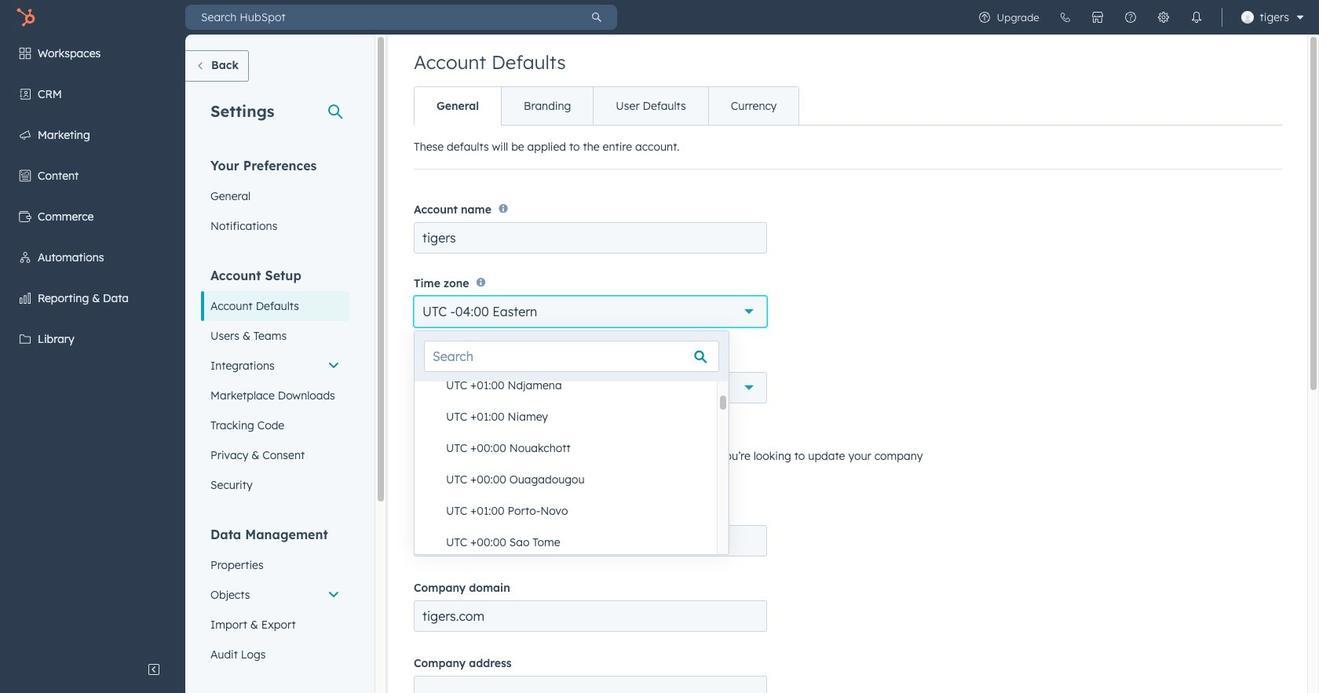 Task type: describe. For each thing, give the bounding box(es) containing it.
0 horizontal spatial menu
[[0, 35, 185, 654]]

account setup element
[[201, 267, 349, 500]]

Search search field
[[424, 341, 719, 372]]

marketplaces image
[[1091, 11, 1104, 24]]

notifications image
[[1190, 11, 1203, 24]]



Task type: vqa. For each thing, say whether or not it's contained in the screenshot.
left menu
yes



Task type: locate. For each thing, give the bounding box(es) containing it.
howard n/a image
[[1241, 11, 1254, 24]]

help image
[[1124, 11, 1137, 24]]

None text field
[[414, 222, 767, 254]]

your preferences element
[[201, 157, 349, 241]]

Search HubSpot search field
[[185, 5, 576, 30]]

navigation
[[414, 86, 800, 126]]

1 horizontal spatial menu
[[968, 0, 1310, 35]]

None text field
[[414, 525, 767, 557], [414, 601, 767, 632], [414, 676, 767, 693], [414, 525, 767, 557], [414, 601, 767, 632], [414, 676, 767, 693]]

menu
[[968, 0, 1310, 35], [0, 35, 185, 654]]

settings image
[[1157, 11, 1170, 24]]

list box
[[415, 0, 717, 684]]

data management element
[[201, 526, 349, 670]]

None field
[[415, 0, 729, 684]]



